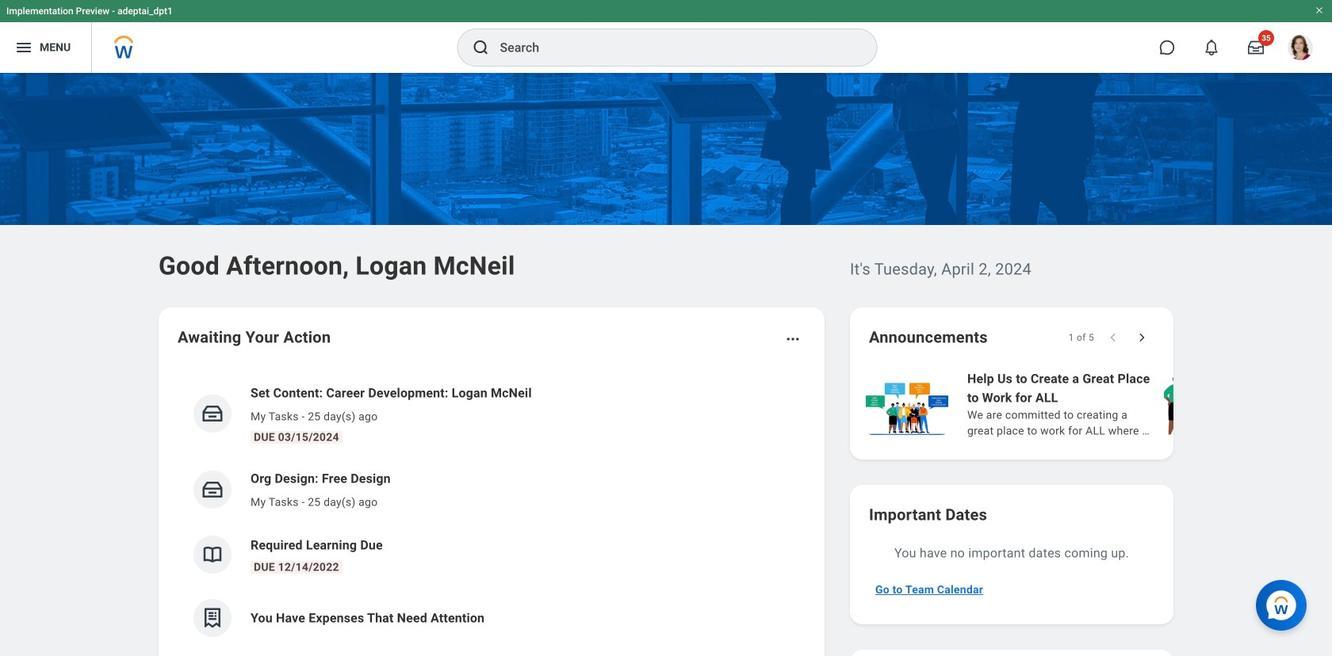 Task type: describe. For each thing, give the bounding box(es) containing it.
2 inbox image from the top
[[201, 478, 224, 502]]

chevron right small image
[[1134, 330, 1150, 346]]

1 inbox image from the top
[[201, 402, 224, 426]]

inbox large image
[[1248, 40, 1264, 56]]

close environment banner image
[[1315, 6, 1324, 15]]

chevron left small image
[[1105, 330, 1121, 346]]

related actions image
[[785, 331, 801, 347]]



Task type: locate. For each thing, give the bounding box(es) containing it.
inbox image
[[201, 402, 224, 426], [201, 478, 224, 502]]

dashboard expenses image
[[201, 607, 224, 630]]

banner
[[0, 0, 1332, 73]]

book open image
[[201, 543, 224, 567]]

1 horizontal spatial list
[[863, 368, 1332, 441]]

notifications large image
[[1204, 40, 1220, 56]]

status
[[1069, 331, 1094, 344]]

search image
[[471, 38, 490, 57]]

0 horizontal spatial list
[[178, 371, 806, 650]]

1 vertical spatial inbox image
[[201, 478, 224, 502]]

0 vertical spatial inbox image
[[201, 402, 224, 426]]

main content
[[0, 73, 1332, 657]]

list
[[863, 368, 1332, 441], [178, 371, 806, 650]]

Search Workday  search field
[[500, 30, 844, 65]]

profile logan mcneil image
[[1288, 35, 1313, 63]]

justify image
[[14, 38, 33, 57]]



Task type: vqa. For each thing, say whether or not it's contained in the screenshot.
"Apps" BUTTON
no



